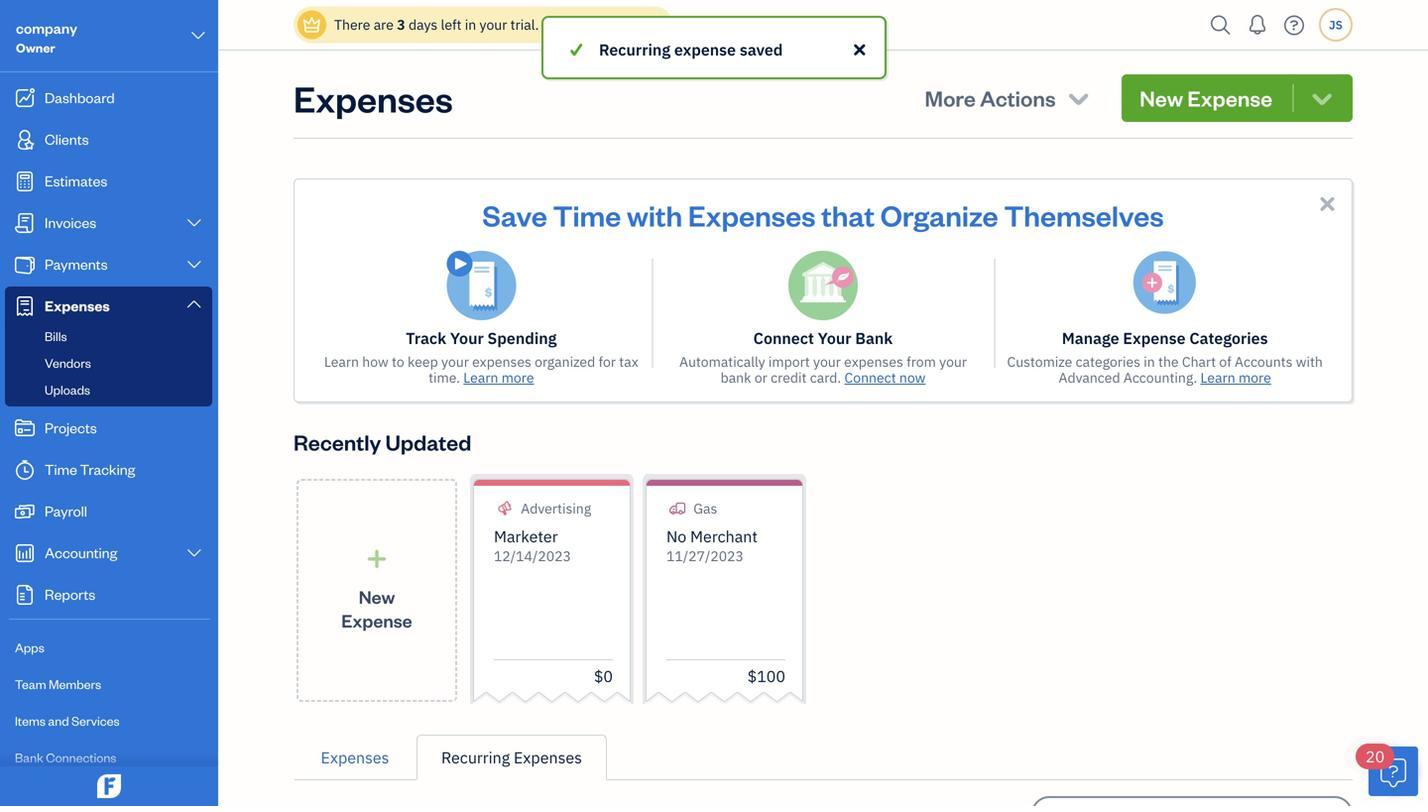 Task type: vqa. For each thing, say whether or not it's contained in the screenshot.
your in the The Learn How To Keep Your Expenses Organized For Tax Time.
yes



Task type: describe. For each thing, give the bounding box(es) containing it.
team members
[[15, 676, 101, 693]]

marketer
[[494, 526, 558, 547]]

manage expense categories
[[1062, 328, 1269, 349]]

new inside "new expense"
[[359, 585, 395, 608]]

learn more for spending
[[464, 369, 534, 387]]

save time with expenses that organize themselves
[[483, 196, 1164, 234]]

invoice image
[[13, 213, 37, 233]]

time tracking
[[45, 460, 135, 479]]

tax
[[619, 353, 639, 371]]

chart image
[[13, 544, 37, 564]]

keep
[[408, 353, 438, 371]]

bank
[[721, 369, 752, 387]]

go to help image
[[1279, 10, 1311, 40]]

clients
[[45, 129, 89, 148]]

estimate image
[[13, 172, 37, 191]]

recurring expenses
[[442, 748, 582, 768]]

there
[[334, 15, 370, 34]]

new expense button
[[1122, 74, 1353, 122]]

chevron large down image for payments
[[185, 257, 203, 273]]

saved
[[740, 39, 783, 60]]

spending
[[488, 328, 557, 349]]

1 horizontal spatial expenses link
[[294, 735, 417, 781]]

owner
[[16, 39, 55, 56]]

Search text field
[[1074, 799, 1351, 807]]

items
[[15, 713, 46, 729]]

expense for plus icon
[[342, 609, 412, 632]]

accounts
[[1235, 353, 1293, 371]]

learn more for categories
[[1201, 369, 1272, 387]]

report image
[[13, 585, 37, 605]]

freshbooks image
[[93, 775, 125, 799]]

how
[[362, 353, 389, 371]]

connect for connect your bank
[[754, 328, 814, 349]]

uploads link
[[9, 378, 208, 402]]

20
[[1366, 747, 1385, 767]]

advertising
[[521, 500, 591, 518]]

actions
[[980, 84, 1056, 112]]

track your spending
[[406, 328, 557, 349]]

connect now
[[845, 369, 926, 387]]

automatically
[[680, 353, 766, 371]]

chevrondown image for more actions
[[1065, 84, 1093, 112]]

or
[[755, 369, 768, 387]]

time tracking link
[[5, 450, 212, 490]]

advanced
[[1059, 369, 1121, 387]]

accounting
[[45, 543, 117, 562]]

recurring for recurring expense saved
[[599, 39, 671, 60]]

$0
[[594, 666, 613, 687]]

more actions button
[[907, 74, 1111, 122]]

bank inside main element
[[15, 750, 43, 766]]

dashboard
[[45, 88, 115, 107]]

your inside learn how to keep your expenses organized for tax time.
[[442, 353, 469, 371]]

projects
[[45, 418, 97, 437]]

crown image
[[302, 14, 322, 35]]

bank connections link
[[5, 741, 212, 776]]

new expense link
[[297, 479, 457, 702]]

days
[[409, 15, 438, 34]]

estimates link
[[5, 162, 212, 201]]

vendors link
[[9, 351, 208, 375]]

more for spending
[[502, 369, 534, 387]]

your for connect
[[818, 328, 852, 349]]

chevron large down image for expenses
[[185, 296, 203, 312]]

your down connect your bank
[[814, 353, 841, 371]]

bills link
[[9, 324, 208, 348]]

upgrade account link
[[542, 15, 657, 34]]

check image
[[568, 38, 586, 62]]

recently
[[294, 428, 381, 456]]

20 button
[[1356, 744, 1419, 797]]

expenses inside automatically import your expenses from your bank or credit card.
[[844, 353, 904, 371]]

resource center badge image
[[1369, 747, 1419, 797]]

bank connections
[[15, 750, 116, 766]]

close image inside recurring expense saved status
[[851, 38, 869, 62]]

timer image
[[13, 460, 37, 480]]

time.
[[429, 369, 460, 387]]

learn for track your spending
[[464, 369, 498, 387]]

your right "from"
[[940, 353, 967, 371]]

payroll link
[[5, 492, 212, 532]]

organize
[[881, 196, 999, 234]]

invoices
[[45, 213, 96, 232]]

vendors
[[45, 355, 91, 371]]

0 vertical spatial bank
[[856, 328, 893, 349]]

members
[[49, 676, 101, 693]]

and
[[48, 713, 69, 729]]

manage expense categories image
[[1134, 251, 1197, 315]]

no
[[667, 526, 687, 547]]

js
[[1330, 17, 1343, 33]]

chevrondown image for new expense
[[1309, 84, 1336, 112]]

organized
[[535, 353, 596, 371]]

team
[[15, 676, 46, 693]]

1 horizontal spatial close image
[[1317, 192, 1339, 215]]

marketer 12/14/2023
[[494, 526, 571, 566]]

chart
[[1183, 353, 1217, 371]]

expense inside button
[[1188, 84, 1273, 112]]

client image
[[13, 130, 37, 150]]

your for track
[[450, 328, 484, 349]]

js button
[[1320, 8, 1353, 42]]

connections
[[46, 750, 116, 766]]

gas
[[694, 500, 718, 518]]

uploads
[[45, 381, 90, 398]]

estimates
[[45, 171, 107, 190]]

in inside customize categories in the chart of accounts with advanced accounting.
[[1144, 353, 1156, 371]]

new inside button
[[1140, 84, 1184, 112]]

new expense inside new expense button
[[1140, 84, 1273, 112]]

new expense button
[[1122, 74, 1353, 122]]

main element
[[0, 0, 268, 807]]

accounting link
[[5, 534, 212, 573]]

themselves
[[1005, 196, 1164, 234]]

customize
[[1008, 353, 1073, 371]]

automatically import your expenses from your bank or credit card.
[[680, 353, 967, 387]]

recurring expense saved
[[599, 39, 783, 60]]

accounting.
[[1124, 369, 1198, 387]]

recurring for recurring expenses
[[442, 748, 510, 768]]

0 vertical spatial chevron large down image
[[189, 24, 207, 48]]

categories
[[1076, 353, 1141, 371]]

apps
[[15, 639, 44, 656]]

expense image
[[13, 297, 37, 316]]



Task type: locate. For each thing, give the bounding box(es) containing it.
1 vertical spatial close image
[[1317, 192, 1339, 215]]

bills
[[45, 328, 67, 344]]

1 learn more from the left
[[464, 369, 534, 387]]

upgrade
[[546, 15, 601, 34]]

project image
[[13, 419, 37, 439]]

1 horizontal spatial more
[[1239, 369, 1272, 387]]

2 your from the left
[[818, 328, 852, 349]]

chevrondown image inside more actions dropdown button
[[1065, 84, 1093, 112]]

bank up connect now
[[856, 328, 893, 349]]

connect up import
[[754, 328, 814, 349]]

1 horizontal spatial learn more
[[1201, 369, 1272, 387]]

chevrondown image down js
[[1309, 84, 1336, 112]]

chevron large down image inside payments "link"
[[185, 257, 203, 273]]

more
[[925, 84, 976, 112]]

11/27/2023
[[667, 547, 744, 566]]

0 vertical spatial expense
[[1188, 84, 1273, 112]]

expense up the the on the top
[[1124, 328, 1186, 349]]

0 vertical spatial expenses link
[[5, 287, 212, 324]]

1 vertical spatial new
[[359, 585, 395, 608]]

there are 3 days left in your trial. upgrade account
[[334, 15, 657, 34]]

0 vertical spatial close image
[[851, 38, 869, 62]]

chevron large down image inside invoices link
[[185, 215, 203, 231]]

chevrondown image
[[1065, 84, 1093, 112], [1309, 84, 1336, 112]]

more right of
[[1239, 369, 1272, 387]]

with inside customize categories in the chart of accounts with advanced accounting.
[[1296, 353, 1323, 371]]

company owner
[[16, 18, 77, 56]]

new expense down plus icon
[[342, 585, 412, 632]]

recurring expense saved status
[[0, 16, 1429, 79]]

1 vertical spatial recurring
[[442, 748, 510, 768]]

0 vertical spatial time
[[553, 196, 621, 234]]

plus image
[[366, 549, 388, 569]]

1 chevron large down image from the top
[[185, 215, 203, 231]]

more down spending
[[502, 369, 534, 387]]

in
[[465, 15, 476, 34], [1144, 353, 1156, 371]]

new expense
[[1140, 84, 1273, 112], [342, 585, 412, 632]]

chevron large down image up payments "link"
[[185, 215, 203, 231]]

2 horizontal spatial expense
[[1188, 84, 1273, 112]]

categories
[[1190, 328, 1269, 349]]

1 horizontal spatial connect
[[845, 369, 897, 387]]

expense for the manage expense categories image
[[1124, 328, 1186, 349]]

learn left how
[[324, 353, 359, 371]]

chevron large down image down the payroll link
[[185, 546, 203, 562]]

notifications image
[[1242, 5, 1274, 45]]

expense down plus icon
[[342, 609, 412, 632]]

trial.
[[511, 15, 539, 34]]

1 vertical spatial time
[[45, 460, 77, 479]]

payments
[[45, 254, 108, 273]]

1 vertical spatial bank
[[15, 750, 43, 766]]

0 horizontal spatial time
[[45, 460, 77, 479]]

2 vertical spatial expense
[[342, 609, 412, 632]]

items and services
[[15, 713, 120, 729]]

payment image
[[13, 255, 37, 275]]

expenses left "from"
[[844, 353, 904, 371]]

12/14/2023
[[494, 547, 571, 566]]

2 chevrondown image from the left
[[1309, 84, 1336, 112]]

chevrondown image right "actions"
[[1065, 84, 1093, 112]]

new expense inside the new expense link
[[342, 585, 412, 632]]

recurring
[[599, 39, 671, 60], [442, 748, 510, 768]]

now
[[900, 369, 926, 387]]

expense down search icon
[[1188, 84, 1273, 112]]

chevron large down image
[[189, 24, 207, 48], [185, 257, 203, 273], [185, 296, 203, 312]]

dashboard image
[[13, 88, 37, 108]]

1 horizontal spatial in
[[1144, 353, 1156, 371]]

card.
[[810, 369, 842, 387]]

left
[[441, 15, 462, 34]]

merchant
[[691, 526, 758, 547]]

your right keep
[[442, 353, 469, 371]]

0 vertical spatial new expense
[[1140, 84, 1273, 112]]

learn inside learn how to keep your expenses organized for tax time.
[[324, 353, 359, 371]]

2 learn more from the left
[[1201, 369, 1272, 387]]

0 horizontal spatial new
[[359, 585, 395, 608]]

0 vertical spatial recurring
[[599, 39, 671, 60]]

1 vertical spatial expenses link
[[294, 735, 417, 781]]

0 horizontal spatial in
[[465, 15, 476, 34]]

0 horizontal spatial expenses link
[[5, 287, 212, 324]]

expenses down spending
[[472, 353, 532, 371]]

0 horizontal spatial new expense
[[342, 585, 412, 632]]

1 horizontal spatial chevrondown image
[[1309, 84, 1336, 112]]

connect
[[754, 328, 814, 349], [845, 369, 897, 387]]

1 expenses from the left
[[472, 353, 532, 371]]

1 horizontal spatial expenses
[[844, 353, 904, 371]]

1 horizontal spatial with
[[1296, 353, 1323, 371]]

2 expenses from the left
[[844, 353, 904, 371]]

1 chevrondown image from the left
[[1065, 84, 1093, 112]]

0 horizontal spatial learn
[[324, 353, 359, 371]]

track your spending image
[[447, 251, 516, 320]]

learn down 'categories'
[[1201, 369, 1236, 387]]

bank down items
[[15, 750, 43, 766]]

in right left
[[465, 15, 476, 34]]

learn
[[324, 353, 359, 371], [464, 369, 498, 387], [1201, 369, 1236, 387]]

0 horizontal spatial more
[[502, 369, 534, 387]]

learn right "time."
[[464, 369, 498, 387]]

more
[[502, 369, 534, 387], [1239, 369, 1272, 387]]

expenses inside main element
[[45, 296, 110, 315]]

that
[[822, 196, 875, 234]]

manage
[[1062, 328, 1120, 349]]

for
[[599, 353, 616, 371]]

2 more from the left
[[1239, 369, 1272, 387]]

time right save
[[553, 196, 621, 234]]

tracking
[[80, 460, 135, 479]]

1 vertical spatial with
[[1296, 353, 1323, 371]]

connect your bank image
[[789, 251, 858, 320]]

payroll
[[45, 502, 87, 520]]

learn for manage expense categories
[[1201, 369, 1236, 387]]

1 vertical spatial expense
[[1124, 328, 1186, 349]]

bank
[[856, 328, 893, 349], [15, 750, 43, 766]]

learn more down track your spending
[[464, 369, 534, 387]]

recently updated
[[294, 428, 472, 456]]

your up learn how to keep your expenses organized for tax time.
[[450, 328, 484, 349]]

connect your bank
[[754, 328, 893, 349]]

your left trial.
[[480, 15, 507, 34]]

recurring inside status
[[599, 39, 671, 60]]

save
[[483, 196, 548, 234]]

import
[[769, 353, 810, 371]]

0 horizontal spatial expenses
[[472, 353, 532, 371]]

your up automatically import your expenses from your bank or credit card.
[[818, 328, 852, 349]]

money image
[[13, 502, 37, 522]]

invoices link
[[5, 203, 212, 243]]

items and services link
[[5, 704, 212, 739]]

0 horizontal spatial your
[[450, 328, 484, 349]]

account
[[604, 15, 657, 34]]

with
[[627, 196, 683, 234], [1296, 353, 1323, 371]]

expense
[[674, 39, 736, 60]]

connect for connect now
[[845, 369, 897, 387]]

3
[[397, 15, 405, 34]]

0 horizontal spatial chevrondown image
[[1065, 84, 1093, 112]]

0 horizontal spatial expense
[[342, 609, 412, 632]]

1 vertical spatial chevron large down image
[[185, 257, 203, 273]]

updated
[[386, 428, 472, 456]]

0 horizontal spatial connect
[[754, 328, 814, 349]]

1 vertical spatial chevron large down image
[[185, 546, 203, 562]]

payments link
[[5, 245, 212, 285]]

$100
[[748, 666, 786, 687]]

0 horizontal spatial close image
[[851, 38, 869, 62]]

of
[[1220, 353, 1232, 371]]

team members link
[[5, 668, 212, 702]]

time right timer "icon"
[[45, 460, 77, 479]]

2 vertical spatial chevron large down image
[[185, 296, 203, 312]]

company
[[16, 18, 77, 37]]

0 horizontal spatial recurring
[[442, 748, 510, 768]]

services
[[72, 713, 120, 729]]

expenses link
[[5, 287, 212, 324], [294, 735, 417, 781]]

0 horizontal spatial bank
[[15, 750, 43, 766]]

track
[[406, 328, 447, 349]]

1 horizontal spatial new expense
[[1140, 84, 1273, 112]]

chevron large down image
[[185, 215, 203, 231], [185, 546, 203, 562]]

2 horizontal spatial learn
[[1201, 369, 1236, 387]]

no merchant 11/27/2023
[[667, 526, 758, 566]]

expenses inside learn how to keep your expenses organized for tax time.
[[472, 353, 532, 371]]

clients link
[[5, 120, 212, 160]]

expenses
[[294, 74, 453, 122], [688, 196, 816, 234], [45, 296, 110, 315], [321, 748, 389, 768], [514, 748, 582, 768]]

1 more from the left
[[502, 369, 534, 387]]

more actions
[[925, 84, 1056, 112]]

1 horizontal spatial time
[[553, 196, 621, 234]]

1 horizontal spatial your
[[818, 328, 852, 349]]

chevrondown image inside new expense button
[[1309, 84, 1336, 112]]

0 vertical spatial in
[[465, 15, 476, 34]]

are
[[374, 15, 394, 34]]

chevron large down image for accounting
[[185, 546, 203, 562]]

1 your from the left
[[450, 328, 484, 349]]

credit
[[771, 369, 807, 387]]

time inside main element
[[45, 460, 77, 479]]

0 vertical spatial connect
[[754, 328, 814, 349]]

learn more down 'categories'
[[1201, 369, 1272, 387]]

1 vertical spatial new expense
[[342, 585, 412, 632]]

dashboard link
[[5, 78, 212, 118]]

1 horizontal spatial recurring
[[599, 39, 671, 60]]

1 horizontal spatial new
[[1140, 84, 1184, 112]]

close image
[[851, 38, 869, 62], [1317, 192, 1339, 215]]

1 horizontal spatial expense
[[1124, 328, 1186, 349]]

chevron large down image for invoices
[[185, 215, 203, 231]]

0 horizontal spatial learn more
[[464, 369, 534, 387]]

apps link
[[5, 631, 212, 666]]

new expense down search icon
[[1140, 84, 1273, 112]]

0 horizontal spatial with
[[627, 196, 683, 234]]

0 vertical spatial with
[[627, 196, 683, 234]]

the
[[1159, 353, 1179, 371]]

0 vertical spatial chevron large down image
[[185, 215, 203, 231]]

projects link
[[5, 409, 212, 448]]

more for categories
[[1239, 369, 1272, 387]]

connect left now
[[845, 369, 897, 387]]

2 chevron large down image from the top
[[185, 546, 203, 562]]

reports link
[[5, 575, 212, 615]]

1 vertical spatial connect
[[845, 369, 897, 387]]

search image
[[1205, 10, 1237, 40]]

0 vertical spatial new
[[1140, 84, 1184, 112]]

1 horizontal spatial learn
[[464, 369, 498, 387]]

1 horizontal spatial bank
[[856, 328, 893, 349]]

1 vertical spatial in
[[1144, 353, 1156, 371]]

in left the the on the top
[[1144, 353, 1156, 371]]



